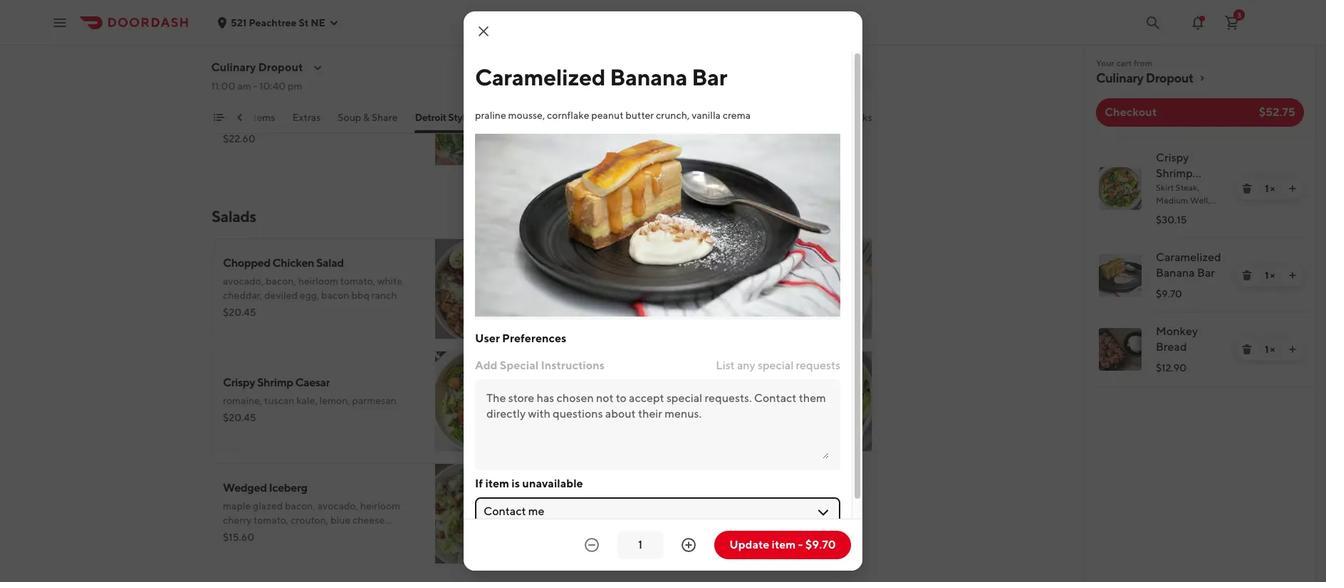 Task type: describe. For each thing, give the bounding box(es) containing it.
increase quantity by 1 image
[[680, 537, 697, 554]]

soup & share
[[338, 112, 398, 123]]

list any special requests
[[716, 359, 841, 372]]

any
[[737, 359, 756, 372]]

add for butternut squash & kale
[[836, 314, 856, 326]]

st
[[299, 17, 309, 28]]

$15.60
[[223, 532, 254, 544]]

lemon,
[[320, 395, 350, 407]]

black
[[223, 83, 251, 96]]

items
[[250, 112, 276, 123]]

open menu image
[[51, 14, 68, 31]]

bread
[[1156, 341, 1187, 354]]

1 horizontal spatial culinary dropout
[[1096, 71, 1194, 85]]

extras
[[293, 112, 321, 123]]

1 horizontal spatial culinary
[[1096, 71, 1144, 85]]

1 vertical spatial salads
[[212, 207, 256, 226]]

onion
[[261, 102, 286, 113]]

vinaigrette
[[587, 304, 636, 316]]

& inside button
[[364, 112, 370, 123]]

special
[[500, 359, 539, 372]]

decrease quantity by 1 image
[[583, 537, 601, 554]]

bacon
[[321, 290, 349, 301]]

× for caesar
[[1271, 183, 1275, 194]]

user preferences
[[475, 332, 567, 345]]

caesar for crispy shrimp caesar
[[1156, 182, 1192, 196]]

banana for $9.70
[[1156, 266, 1195, 280]]

white inside the chopped chicken salad avocado, bacon, heirloom tomato, white cheddar, deviled egg, bacon bbq ranch $20.45
[[377, 276, 403, 287]]

tahini
[[559, 304, 585, 316]]

popular
[[213, 112, 248, 123]]

& inside butternut squash & kale bartlett pear, ancient grains, date, pistachio, toasted mulberry, white cheddar, maple tahini vinaigrette
[[650, 256, 657, 270]]

butternut
[[559, 256, 609, 270]]

cheese,
[[375, 102, 410, 113]]

black truffle mushroom pizza smoked onion alfredo, mozzarella cheese, arugula $22.60
[[223, 83, 410, 145]]

requests
[[796, 359, 841, 372]]

butternut squash & kale bartlett pear, ancient grains, date, pistachio, toasted mulberry, white cheddar, maple tahini vinaigrette
[[559, 256, 756, 316]]

10:40
[[260, 81, 286, 92]]

iceberg
[[269, 482, 307, 495]]

11:00
[[212, 81, 236, 92]]

avocado, inside the chopped chicken salad avocado, bacon, heirloom tomato, white cheddar, deviled egg, bacon bbq ranch $20.45
[[223, 276, 264, 287]]

tomato, inside wedged iceberg maple glazed bacon, avocado, heirloom cherry tomato, crouton, blue cheese dressing
[[254, 515, 289, 526]]

3 items, open order cart image
[[1224, 14, 1241, 31]]

praline mousse, cornflake peanut butter crunch, vanilla crema
[[475, 110, 751, 121]]

caramelized banana bar for $9.70
[[1156, 251, 1222, 280]]

Item Search search field
[[668, 67, 861, 83]]

parmesan
[[352, 395, 397, 407]]

$12.90
[[1156, 363, 1187, 374]]

0 horizontal spatial dropout
[[259, 61, 303, 74]]

house
[[595, 376, 627, 390]]

cheese pizza image
[[435, 0, 536, 53]]

add button for black truffle mushroom pizza
[[491, 135, 528, 157]]

1 × for bar
[[1265, 270, 1275, 281]]

special
[[758, 359, 794, 372]]

snacks button
[[702, 110, 734, 133]]

kale,
[[296, 395, 318, 407]]

shrimp for crispy shrimp caesar
[[1156, 167, 1193, 180]]

alfredo,
[[288, 102, 323, 113]]

1 × for caesar
[[1265, 183, 1275, 194]]

black truffle mushroom pizza image
[[435, 65, 536, 166]]

3 button
[[1218, 8, 1247, 37]]

close caramelized banana bar image
[[475, 23, 492, 40]]

$22.60
[[223, 133, 256, 145]]

extras button
[[293, 110, 321, 133]]

avocado, inside wedged iceberg maple glazed bacon, avocado, heirloom cherry tomato, crouton, blue cheese dressing
[[317, 501, 358, 512]]

$20.45 inside the chopped chicken salad avocado, bacon, heirloom tomato, white cheddar, deviled egg, bacon bbq ranch $20.45
[[223, 307, 256, 318]]

bar for $9.70
[[1198, 266, 1215, 280]]

culinary dropout link
[[1096, 70, 1304, 87]]

pizza for pan
[[491, 112, 515, 123]]

cheap
[[559, 376, 593, 390]]

monkey
[[1156, 325, 1198, 338]]

cheese
[[353, 515, 385, 526]]

add button for butternut squash & kale
[[827, 308, 864, 331]]

dressing
[[223, 529, 261, 541]]

add one to cart image for crispy shrimp caesar
[[1287, 183, 1299, 194]]

add for black truffle mushroom pizza
[[500, 140, 519, 152]]

soup & share button
[[338, 110, 398, 133]]

crispy shrimp caesar romaine, tuscan kale, lemon, parmesan $20.45
[[223, 376, 397, 424]]

add inside caramelized banana bar dialog
[[475, 359, 498, 372]]

crouton,
[[291, 515, 329, 526]]

buttermilk
[[559, 395, 607, 407]]

wedged
[[223, 482, 267, 495]]

$9.70 inside list
[[1156, 289, 1183, 300]]

white inside butternut squash & kale bartlett pear, ancient grains, date, pistachio, toasted mulberry, white cheddar, maple tahini vinaigrette
[[640, 290, 665, 301]]

0 horizontal spatial culinary
[[212, 61, 256, 74]]

mushroom
[[288, 83, 342, 96]]

chicken
[[272, 256, 314, 270]]

romaine,
[[223, 395, 262, 407]]

grains,
[[656, 276, 685, 287]]

checkout
[[1105, 105, 1157, 119]]

egg,
[[300, 290, 319, 301]]

soup
[[338, 112, 362, 123]]

0 vertical spatial salads
[[532, 112, 561, 123]]

crispy for crispy shrimp caesar romaine, tuscan kale, lemon, parmesan $20.45
[[223, 376, 255, 390]]

banana for praline mousse, cornflake peanut butter crunch, vanilla crema
[[610, 63, 688, 90]]

peachtree
[[249, 17, 297, 28]]

- for am
[[254, 81, 258, 92]]

mulberry,
[[595, 290, 638, 301]]

tomato, inside the chopped chicken salad avocado, bacon, heirloom tomato, white cheddar, deviled egg, bacon bbq ranch $20.45
[[340, 276, 375, 287]]

notification bell image
[[1190, 14, 1207, 31]]

wedged iceberg maple glazed bacon, avocado, heirloom cherry tomato, crouton, blue cheese dressing
[[223, 482, 400, 541]]

praline
[[475, 110, 506, 121]]

glazed
[[253, 501, 283, 512]]

caramelized banana bar dialog
[[464, 11, 863, 571]]

- for item
[[798, 539, 803, 552]]

$9.15
[[559, 412, 584, 424]]

is
[[512, 477, 520, 491]]

maple inside wedged iceberg maple glazed bacon, avocado, heirloom cherry tomato, crouton, blue cheese dressing
[[223, 501, 251, 512]]

heirloom inside the chopped chicken salad avocado, bacon, heirloom tomato, white cheddar, deviled egg, bacon bbq ranch $20.45
[[298, 276, 338, 287]]

popular items
[[213, 112, 276, 123]]

steak,
[[1176, 182, 1200, 193]]

ranch inside cheap house salad buttermilk ranch $9.15
[[609, 395, 634, 407]]

caramelized for $9.70
[[1156, 251, 1222, 264]]

1 horizontal spatial dropout
[[1146, 71, 1194, 85]]

crispy shrimp caesar
[[1156, 151, 1193, 196]]

$9.70 inside button
[[806, 539, 836, 552]]

salads button
[[532, 110, 561, 133]]

521 peachtree st ne button
[[217, 17, 340, 28]]

521 peachtree st ne
[[231, 17, 326, 28]]

1 horizontal spatial crispy shrimp caesar image
[[1099, 167, 1142, 210]]

crema
[[723, 110, 751, 121]]



Task type: vqa. For each thing, say whether or not it's contained in the screenshot.
Soup & Share button
yes



Task type: locate. For each thing, give the bounding box(es) containing it.
1 horizontal spatial ranch
[[609, 395, 634, 407]]

ne
[[311, 17, 326, 28]]

0 horizontal spatial crispy
[[223, 376, 255, 390]]

0 vertical spatial bar
[[692, 63, 728, 90]]

& right 'soup'
[[364, 112, 370, 123]]

1 horizontal spatial -
[[798, 539, 803, 552]]

your cart from
[[1096, 58, 1153, 68]]

tuscan
[[264, 395, 295, 407]]

shrimp down the medium
[[1170, 208, 1197, 219]]

sandwiches
[[578, 112, 633, 123]]

0 vertical spatial tomato,
[[340, 276, 375, 287]]

smoked
[[223, 102, 259, 113]]

toasted
[[559, 290, 593, 301]]

deviled
[[264, 290, 298, 301]]

chopped
[[223, 256, 270, 270]]

$20.45 down chopped
[[223, 307, 256, 318]]

0 horizontal spatial pizza
[[344, 83, 371, 96]]

truffle
[[253, 83, 286, 96]]

0 horizontal spatial caramelized banana bar
[[475, 63, 728, 90]]

2 vertical spatial 1 ×
[[1265, 344, 1275, 356]]

1 vertical spatial add one to cart image
[[1287, 270, 1299, 281]]

$20.45 inside crispy shrimp caesar romaine, tuscan kale, lemon, parmesan $20.45
[[223, 412, 256, 424]]

add button for chopped chicken salad
[[491, 308, 528, 331]]

0 horizontal spatial crispy shrimp caesar image
[[435, 351, 536, 452]]

pear,
[[596, 276, 618, 287]]

1 vertical spatial bacon,
[[285, 501, 316, 512]]

medium
[[1156, 195, 1189, 206]]

1 vertical spatial shrimp
[[1170, 208, 1197, 219]]

0 vertical spatial bacon,
[[266, 276, 296, 287]]

1 horizontal spatial cheddar,
[[667, 290, 706, 301]]

pm
[[288, 81, 303, 92]]

salad inside cheap house salad buttermilk ranch $9.15
[[629, 376, 657, 390]]

caramelized inside dialog
[[475, 63, 606, 90]]

0 vertical spatial caramelized banana bar
[[475, 63, 728, 90]]

1 vertical spatial crispy shrimp caesar image
[[435, 351, 536, 452]]

2 $20.45 from the top
[[223, 307, 256, 318]]

1 horizontal spatial caramelized banana bar image
[[1099, 254, 1142, 297]]

2 1 from the top
[[1265, 270, 1269, 281]]

1 remove item from cart image from the top
[[1242, 270, 1253, 281]]

crispy up skirt
[[1156, 151, 1189, 165]]

wedged iceberg image
[[435, 464, 536, 565]]

0 horizontal spatial salad
[[316, 256, 344, 270]]

cheddar,
[[223, 290, 262, 301], [667, 290, 706, 301]]

skirt steak, medium well, no shrimp $30.15
[[1156, 182, 1211, 226]]

user
[[475, 332, 500, 345]]

kids
[[751, 112, 771, 123]]

kids button
[[751, 110, 771, 133]]

bar
[[692, 63, 728, 90], [1198, 266, 1215, 280]]

1 horizontal spatial salads
[[532, 112, 561, 123]]

1 horizontal spatial $9.70
[[1156, 289, 1183, 300]]

mozzarella
[[325, 102, 374, 113]]

from
[[1134, 58, 1153, 68]]

0 horizontal spatial heirloom
[[298, 276, 338, 287]]

bacon, up crouton,
[[285, 501, 316, 512]]

1 vertical spatial caramelized
[[1156, 251, 1222, 264]]

3 1 from the top
[[1265, 344, 1269, 356]]

0 vertical spatial caesar
[[1156, 182, 1192, 196]]

salad for cheap house salad
[[629, 376, 657, 390]]

1 horizontal spatial crispy
[[1156, 151, 1189, 165]]

1 for bar
[[1265, 270, 1269, 281]]

caramelized banana bar down $30.15
[[1156, 251, 1222, 280]]

chopped chicken salad image
[[435, 239, 536, 340]]

add for cheap house salad
[[836, 427, 856, 438]]

0 horizontal spatial banana
[[610, 63, 688, 90]]

1 vertical spatial $20.45
[[223, 307, 256, 318]]

0 horizontal spatial -
[[254, 81, 258, 92]]

pan
[[473, 112, 490, 123]]

0 vertical spatial &
[[364, 112, 370, 123]]

$9.70
[[1156, 289, 1183, 300], [806, 539, 836, 552]]

shrimp for crispy shrimp caesar romaine, tuscan kale, lemon, parmesan $20.45
[[257, 376, 293, 390]]

maple inside butternut squash & kale bartlett pear, ancient grains, date, pistachio, toasted mulberry, white cheddar, maple tahini vinaigrette
[[708, 290, 736, 301]]

1
[[1265, 183, 1269, 194], [1265, 270, 1269, 281], [1265, 344, 1269, 356]]

1 vertical spatial caesar
[[295, 376, 330, 390]]

list containing crispy shrimp caesar
[[1085, 138, 1316, 388]]

crispy inside crispy shrimp caesar romaine, tuscan kale, lemon, parmesan $20.45
[[223, 376, 255, 390]]

0 horizontal spatial salads
[[212, 207, 256, 226]]

well,
[[1190, 195, 1211, 206]]

0 vertical spatial remove item from cart image
[[1242, 270, 1253, 281]]

item
[[485, 477, 509, 491], [772, 539, 796, 552]]

share
[[372, 112, 398, 123]]

salads
[[532, 112, 561, 123], [212, 207, 256, 226]]

0 vertical spatial add one to cart image
[[1287, 183, 1299, 194]]

culinary dropout down from
[[1096, 71, 1194, 85]]

0 vertical spatial maple
[[708, 290, 736, 301]]

your
[[1096, 58, 1115, 68]]

2 vertical spatial ×
[[1271, 344, 1275, 356]]

crispy for crispy shrimp caesar
[[1156, 151, 1189, 165]]

0 horizontal spatial $9.70
[[806, 539, 836, 552]]

3 $20.45 from the top
[[223, 412, 256, 424]]

0 horizontal spatial bar
[[692, 63, 728, 90]]

maple up cherry
[[223, 501, 251, 512]]

1 vertical spatial item
[[772, 539, 796, 552]]

preferences
[[502, 332, 567, 345]]

heirloom up egg,
[[298, 276, 338, 287]]

pizza inside black truffle mushroom pizza smoked onion alfredo, mozzarella cheese, arugula $22.60
[[344, 83, 371, 96]]

heirloom
[[298, 276, 338, 287], [360, 501, 400, 512]]

salad up bacon
[[316, 256, 344, 270]]

pepperoni & italian sausage pizza image
[[772, 0, 873, 53]]

add one to cart image
[[1287, 183, 1299, 194], [1287, 270, 1299, 281]]

0 vertical spatial heirloom
[[298, 276, 338, 287]]

item inside update item - $9.70 button
[[772, 539, 796, 552]]

0 vertical spatial white
[[377, 276, 403, 287]]

1 vertical spatial heirloom
[[360, 501, 400, 512]]

banana
[[610, 63, 688, 90], [1156, 266, 1195, 280]]

crunch,
[[656, 110, 690, 121]]

caesar
[[1156, 182, 1192, 196], [295, 376, 330, 390]]

1 horizontal spatial white
[[640, 290, 665, 301]]

1 horizontal spatial bar
[[1198, 266, 1215, 280]]

bacon,
[[266, 276, 296, 287], [285, 501, 316, 512]]

bacon, for iceberg
[[285, 501, 316, 512]]

2 × from the top
[[1271, 270, 1275, 281]]

cheddar, inside the chopped chicken salad avocado, bacon, heirloom tomato, white cheddar, deviled egg, bacon bbq ranch $20.45
[[223, 290, 262, 301]]

0 vertical spatial $9.70
[[1156, 289, 1183, 300]]

ranch
[[372, 290, 397, 301], [609, 395, 634, 407]]

1 vertical spatial avocado,
[[317, 501, 358, 512]]

bar inside 'caramelized banana bar'
[[1198, 266, 1215, 280]]

1 vertical spatial -
[[798, 539, 803, 552]]

1 vertical spatial caramelized banana bar
[[1156, 251, 1222, 280]]

1 vertical spatial ranch
[[609, 395, 634, 407]]

1 horizontal spatial item
[[772, 539, 796, 552]]

crispy shrimp caesar image
[[1099, 167, 1142, 210], [435, 351, 536, 452]]

cheap house salad image
[[772, 351, 873, 452]]

detroit style pan pizza
[[415, 112, 515, 123]]

banana inside caramelized banana bar dialog
[[610, 63, 688, 90]]

remove item from cart image for monkey bread
[[1242, 344, 1253, 356]]

caramelized for praline mousse, cornflake peanut butter crunch, vanilla crema
[[475, 63, 606, 90]]

bar up monkey
[[1198, 266, 1215, 280]]

caramelized banana bar
[[475, 63, 728, 90], [1156, 251, 1222, 280]]

ranch down house
[[609, 395, 634, 407]]

date,
[[687, 276, 710, 287]]

caramelized banana bar image inside dialog
[[475, 134, 841, 317]]

add one to cart image
[[1287, 344, 1299, 356]]

if item is unavailable
[[475, 477, 583, 491]]

pistachio,
[[712, 276, 756, 287]]

1 cheddar, from the left
[[223, 290, 262, 301]]

update item - $9.70
[[730, 539, 836, 552]]

bacon, inside wedged iceberg maple glazed bacon, avocado, heirloom cherry tomato, crouton, blue cheese dressing
[[285, 501, 316, 512]]

avocado,
[[223, 276, 264, 287], [317, 501, 358, 512]]

1 $20.45 from the top
[[223, 21, 256, 32]]

caesar inside crispy shrimp caesar
[[1156, 182, 1192, 196]]

1 vertical spatial salad
[[629, 376, 657, 390]]

item for if
[[485, 477, 509, 491]]

style
[[449, 112, 471, 123]]

culinary down cart
[[1096, 71, 1144, 85]]

entrees button
[[650, 110, 685, 133]]

×
[[1271, 183, 1275, 194], [1271, 270, 1275, 281], [1271, 344, 1275, 356]]

monkey bread
[[1156, 325, 1198, 354]]

0 vertical spatial shrimp
[[1156, 167, 1193, 180]]

2 vertical spatial 1
[[1265, 344, 1269, 356]]

caramelized banana bar for praline mousse, cornflake peanut butter crunch, vanilla crema
[[475, 63, 728, 90]]

culinary up 11:00
[[212, 61, 256, 74]]

0 horizontal spatial tomato,
[[254, 515, 289, 526]]

am
[[238, 81, 252, 92]]

1 vertical spatial banana
[[1156, 266, 1195, 280]]

dropout
[[259, 61, 303, 74], [1146, 71, 1194, 85]]

cart
[[1117, 58, 1132, 68]]

1 1 × from the top
[[1265, 183, 1275, 194]]

banana inside list
[[1156, 266, 1195, 280]]

add button
[[491, 135, 528, 157], [491, 308, 528, 331], [827, 308, 864, 331], [827, 421, 864, 444]]

$9.70 up monkey
[[1156, 289, 1183, 300]]

maple down the 'pistachio,'
[[708, 290, 736, 301]]

bbq
[[351, 290, 370, 301]]

& left the kale
[[650, 256, 657, 270]]

1 horizontal spatial caramelized banana bar
[[1156, 251, 1222, 280]]

- right am
[[254, 81, 258, 92]]

1 vertical spatial $9.70
[[806, 539, 836, 552]]

0 horizontal spatial maple
[[223, 501, 251, 512]]

1 horizontal spatial caramelized
[[1156, 251, 1222, 264]]

caesar inside crispy shrimp caesar romaine, tuscan kale, lemon, parmesan $20.45
[[295, 376, 330, 390]]

salad inside the chopped chicken salad avocado, bacon, heirloom tomato, white cheddar, deviled egg, bacon bbq ranch $20.45
[[316, 256, 344, 270]]

white
[[377, 276, 403, 287], [640, 290, 665, 301]]

0 horizontal spatial white
[[377, 276, 403, 287]]

salads up chopped
[[212, 207, 256, 226]]

- right update
[[798, 539, 803, 552]]

-
[[254, 81, 258, 92], [798, 539, 803, 552]]

drinks
[[844, 112, 873, 123]]

pizza right pan
[[491, 112, 515, 123]]

cornflake
[[547, 110, 590, 121]]

add for chopped chicken salad
[[500, 314, 519, 326]]

bar for praline mousse, cornflake peanut butter crunch, vanilla crema
[[692, 63, 728, 90]]

salads right praline
[[532, 112, 561, 123]]

caramelized banana bar inside list
[[1156, 251, 1222, 280]]

remove item from cart image
[[1242, 183, 1253, 194]]

Add Special Instructions text field
[[487, 391, 829, 459]]

1 vertical spatial white
[[640, 290, 665, 301]]

scroll menu navigation left image
[[234, 112, 246, 123]]

$20.45
[[223, 21, 256, 32], [223, 307, 256, 318], [223, 412, 256, 424]]

list
[[1085, 138, 1316, 388]]

3 1 × from the top
[[1265, 344, 1275, 356]]

0 horizontal spatial cheddar,
[[223, 290, 262, 301]]

butternut squash & kale image
[[772, 239, 873, 340]]

culinary dropout up 11:00 am - 10:40 pm
[[212, 61, 303, 74]]

2 vertical spatial shrimp
[[257, 376, 293, 390]]

1 horizontal spatial maple
[[708, 290, 736, 301]]

pizza up 'mozzarella'
[[344, 83, 371, 96]]

caramelized up mousse, on the top left of the page
[[475, 63, 606, 90]]

bacon, inside the chopped chicken salad avocado, bacon, heirloom tomato, white cheddar, deviled egg, bacon bbq ranch $20.45
[[266, 276, 296, 287]]

heirloom up cheese
[[360, 501, 400, 512]]

ranch inside the chopped chicken salad avocado, bacon, heirloom tomato, white cheddar, deviled egg, bacon bbq ranch $20.45
[[372, 290, 397, 301]]

crispy up the romaine,
[[223, 376, 255, 390]]

$17.20
[[559, 307, 588, 318]]

1 horizontal spatial heirloom
[[360, 501, 400, 512]]

remove item from cart image
[[1242, 270, 1253, 281], [1242, 344, 1253, 356]]

0 vertical spatial ranch
[[372, 290, 397, 301]]

dropout up 10:40
[[259, 61, 303, 74]]

peanut
[[592, 110, 624, 121]]

0 vertical spatial -
[[254, 81, 258, 92]]

dropout down from
[[1146, 71, 1194, 85]]

caramelized banana bar inside caramelized banana bar dialog
[[475, 63, 728, 90]]

0 horizontal spatial caesar
[[295, 376, 330, 390]]

caramelized inside list
[[1156, 251, 1222, 264]]

0 vertical spatial salad
[[316, 256, 344, 270]]

0 horizontal spatial ranch
[[372, 290, 397, 301]]

bar inside dialog
[[692, 63, 728, 90]]

cheddar, down chopped
[[223, 290, 262, 301]]

ranch right the bbq
[[372, 290, 397, 301]]

tomato,
[[340, 276, 375, 287], [254, 515, 289, 526]]

add one to cart image for caramelized banana bar
[[1287, 270, 1299, 281]]

butter
[[626, 110, 654, 121]]

1 vertical spatial crispy
[[223, 376, 255, 390]]

salad
[[316, 256, 344, 270], [629, 376, 657, 390]]

0 horizontal spatial item
[[485, 477, 509, 491]]

0 vertical spatial caramelized
[[475, 63, 606, 90]]

caramelized down $30.15
[[1156, 251, 1222, 264]]

salad right house
[[629, 376, 657, 390]]

item for update
[[772, 539, 796, 552]]

snacks
[[702, 112, 734, 123]]

avocado, up blue
[[317, 501, 358, 512]]

item right update
[[772, 539, 796, 552]]

- inside button
[[798, 539, 803, 552]]

update
[[730, 539, 770, 552]]

kale
[[659, 256, 682, 270]]

cheddar, down the date,
[[667, 290, 706, 301]]

squash
[[611, 256, 648, 270]]

1 vertical spatial 1 ×
[[1265, 270, 1275, 281]]

caesar for crispy shrimp caesar romaine, tuscan kale, lemon, parmesan $20.45
[[295, 376, 330, 390]]

item right if
[[485, 477, 509, 491]]

1 vertical spatial pizza
[[491, 112, 515, 123]]

monkey bread image
[[1099, 328, 1142, 371]]

3 × from the top
[[1271, 344, 1275, 356]]

heirloom inside wedged iceberg maple glazed bacon, avocado, heirloom cherry tomato, crouton, blue cheese dressing
[[360, 501, 400, 512]]

cherry
[[223, 515, 252, 526]]

Current quantity is 1 number field
[[626, 538, 655, 554]]

2 vertical spatial $20.45
[[223, 412, 256, 424]]

1 add one to cart image from the top
[[1287, 183, 1299, 194]]

1 horizontal spatial banana
[[1156, 266, 1195, 280]]

shrimp up tuscan
[[257, 376, 293, 390]]

cheap house salad buttermilk ranch $9.15
[[559, 376, 657, 424]]

$9.70 right update
[[806, 539, 836, 552]]

avocado, down chopped
[[223, 276, 264, 287]]

cheddar, inside butternut squash & kale bartlett pear, ancient grains, date, pistachio, toasted mulberry, white cheddar, maple tahini vinaigrette
[[667, 290, 706, 301]]

popular items button
[[213, 110, 276, 133]]

1 × from the top
[[1271, 183, 1275, 194]]

2 remove item from cart image from the top
[[1242, 344, 1253, 356]]

chopped chicken salad avocado, bacon, heirloom tomato, white cheddar, deviled egg, bacon bbq ranch $20.45
[[223, 256, 403, 318]]

banana down $30.15
[[1156, 266, 1195, 280]]

1 vertical spatial bar
[[1198, 266, 1215, 280]]

0 vertical spatial item
[[485, 477, 509, 491]]

0 vertical spatial banana
[[610, 63, 688, 90]]

0 vertical spatial ×
[[1271, 183, 1275, 194]]

vanilla
[[692, 110, 721, 121]]

update item - $9.70 button
[[715, 531, 851, 560]]

2 1 × from the top
[[1265, 270, 1275, 281]]

skirt
[[1156, 182, 1174, 193]]

crispy
[[1156, 151, 1189, 165], [223, 376, 255, 390]]

shrimp inside crispy shrimp caesar romaine, tuscan kale, lemon, parmesan $20.45
[[257, 376, 293, 390]]

tomato, down glazed
[[254, 515, 289, 526]]

crispy inside crispy shrimp caesar
[[1156, 151, 1189, 165]]

caramelized banana bar up the peanut
[[475, 63, 728, 90]]

0 vertical spatial pizza
[[344, 83, 371, 96]]

1 horizontal spatial avocado,
[[317, 501, 358, 512]]

2 cheddar, from the left
[[667, 290, 706, 301]]

$20.45 down the romaine,
[[223, 412, 256, 424]]

crispy shrimp caesar image down user
[[435, 351, 536, 452]]

1 vertical spatial &
[[650, 256, 657, 270]]

1 vertical spatial remove item from cart image
[[1242, 344, 1253, 356]]

remove item from cart image for caramelized banana bar
[[1242, 270, 1253, 281]]

1 horizontal spatial &
[[650, 256, 657, 270]]

0 horizontal spatial culinary dropout
[[212, 61, 303, 74]]

1 vertical spatial ×
[[1271, 270, 1275, 281]]

0 vertical spatial crispy
[[1156, 151, 1189, 165]]

banana up butter
[[610, 63, 688, 90]]

bacon, for chicken
[[266, 276, 296, 287]]

0 vertical spatial $20.45
[[223, 21, 256, 32]]

0 horizontal spatial caramelized
[[475, 63, 606, 90]]

detroit
[[415, 112, 447, 123]]

add
[[500, 140, 519, 152], [500, 314, 519, 326], [836, 314, 856, 326], [475, 359, 498, 372], [836, 427, 856, 438]]

mousse,
[[508, 110, 545, 121]]

1 for caesar
[[1265, 183, 1269, 194]]

× for bar
[[1271, 270, 1275, 281]]

1 horizontal spatial tomato,
[[340, 276, 375, 287]]

maple
[[708, 290, 736, 301], [223, 501, 251, 512]]

tomato, up the bbq
[[340, 276, 375, 287]]

shrimp inside skirt steak, medium well, no shrimp $30.15
[[1170, 208, 1197, 219]]

add button for cheap house salad
[[827, 421, 864, 444]]

2 add one to cart image from the top
[[1287, 270, 1299, 281]]

salad for chopped chicken salad
[[316, 256, 344, 270]]

1 horizontal spatial salad
[[629, 376, 657, 390]]

1 1 from the top
[[1265, 183, 1269, 194]]

drinks button
[[844, 110, 873, 133]]

bar up vanilla
[[692, 63, 728, 90]]

$20.45 up am
[[223, 21, 256, 32]]

1 horizontal spatial caesar
[[1156, 182, 1192, 196]]

caramelized
[[475, 63, 606, 90], [1156, 251, 1222, 264]]

pizza for mushroom
[[344, 83, 371, 96]]

shrimp up skirt
[[1156, 167, 1193, 180]]

$52.75
[[1259, 105, 1296, 119]]

bacon, up deviled
[[266, 276, 296, 287]]

caramelized banana bar image
[[475, 134, 841, 317], [1099, 254, 1142, 297]]

crispy shrimp caesar image left skirt
[[1099, 167, 1142, 210]]

1 vertical spatial tomato,
[[254, 515, 289, 526]]



